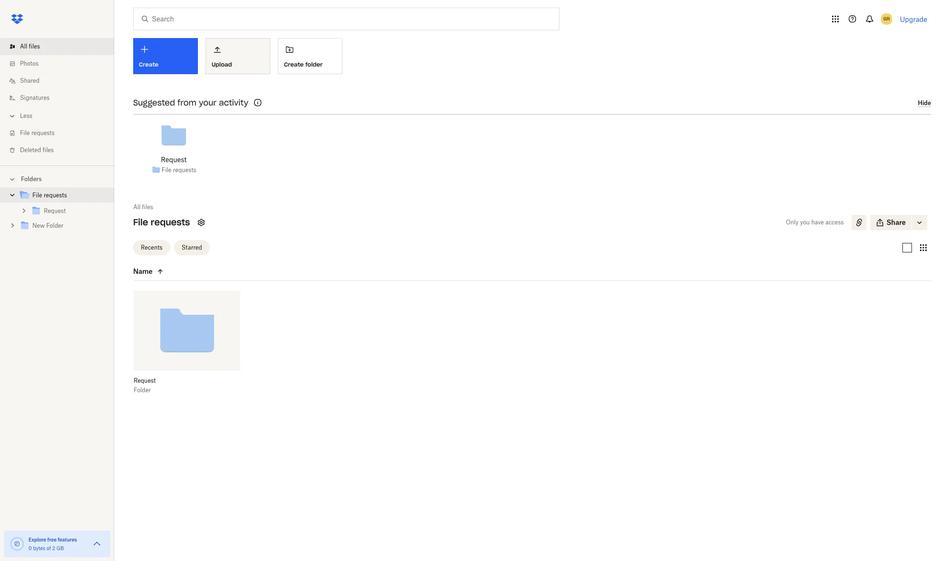 Task type: vqa. For each thing, say whether or not it's contained in the screenshot.
left All files link
yes



Task type: describe. For each thing, give the bounding box(es) containing it.
have
[[812, 219, 824, 226]]

all files inside list item
[[20, 43, 40, 50]]

suggested from your activity
[[133, 98, 248, 108]]

create button
[[133, 38, 198, 74]]

recents
[[141, 244, 163, 251]]

access
[[826, 219, 844, 226]]

recents button
[[133, 240, 170, 255]]

file inside list
[[20, 129, 30, 137]]

deleted
[[20, 147, 41, 154]]

free
[[47, 537, 57, 543]]

explore free features 0 bytes of 2 gb
[[29, 537, 77, 552]]

create for create
[[139, 61, 159, 68]]

folder for new folder
[[46, 222, 63, 229]]

create for create folder
[[284, 61, 304, 68]]

photos
[[20, 60, 39, 67]]

file requests link inside group
[[19, 189, 107, 202]]

new folder link
[[19, 220, 107, 233]]

of
[[47, 546, 51, 552]]

your
[[199, 98, 217, 108]]

signatures
[[20, 94, 50, 101]]

deleted files
[[20, 147, 54, 154]]

bytes
[[33, 546, 45, 552]]

group containing file requests
[[0, 186, 114, 241]]

file requests link inside list
[[8, 125, 114, 142]]

explore
[[29, 537, 46, 543]]

folder
[[306, 61, 323, 68]]

starred button
[[174, 240, 210, 255]]

dropbox image
[[8, 10, 27, 29]]

files for the leftmost all files link
[[29, 43, 40, 50]]

features
[[58, 537, 77, 543]]

share
[[887, 218, 906, 227]]

new
[[32, 222, 45, 229]]

all files list item
[[0, 38, 114, 55]]

signatures link
[[8, 89, 114, 107]]

upload
[[212, 61, 232, 68]]

folders
[[21, 176, 42, 183]]

name
[[133, 267, 153, 275]]

file inside group
[[32, 192, 42, 199]]

2
[[52, 546, 55, 552]]

create folder button
[[278, 38, 343, 74]]

1 vertical spatial file requests link
[[162, 165, 196, 175]]

gb
[[56, 546, 64, 552]]

photos link
[[8, 55, 114, 72]]

starred
[[182, 244, 202, 251]]

folder settings image
[[196, 217, 207, 228]]

create folder
[[284, 61, 323, 68]]

requests inside group
[[44, 192, 67, 199]]

quota usage element
[[10, 537, 25, 552]]

from
[[178, 98, 196, 108]]

folder for request folder
[[134, 387, 151, 394]]

suggested
[[133, 98, 175, 108]]

0 vertical spatial request
[[161, 156, 187, 164]]



Task type: locate. For each thing, give the bounding box(es) containing it.
name button
[[133, 266, 213, 277]]

1 horizontal spatial all
[[133, 204, 141, 211]]

request folder
[[134, 377, 156, 394]]

deleted files link
[[8, 142, 114, 159]]

files inside list item
[[29, 43, 40, 50]]

all files up recents
[[133, 204, 153, 211]]

0 vertical spatial all files link
[[8, 38, 114, 55]]

create inside create folder button
[[284, 61, 304, 68]]

all up photos
[[20, 43, 27, 50]]

request
[[161, 156, 187, 164], [44, 207, 66, 215], [134, 377, 156, 385]]

0 vertical spatial folder
[[46, 222, 63, 229]]

create
[[284, 61, 304, 68], [139, 61, 159, 68]]

request button
[[134, 377, 219, 385]]

you
[[800, 219, 810, 226]]

0 vertical spatial all
[[20, 43, 27, 50]]

1 horizontal spatial files
[[43, 147, 54, 154]]

requests
[[31, 129, 55, 137], [173, 166, 196, 173], [44, 192, 67, 199], [151, 217, 190, 228]]

folder right new
[[46, 222, 63, 229]]

1 vertical spatial files
[[43, 147, 54, 154]]

1 horizontal spatial folder
[[134, 387, 151, 394]]

less
[[20, 112, 32, 119]]

1 vertical spatial all files link
[[133, 203, 153, 212]]

only you have access
[[786, 219, 844, 226]]

hide
[[918, 99, 931, 106]]

all files up photos
[[20, 43, 40, 50]]

file requests link
[[8, 125, 114, 142], [162, 165, 196, 175], [19, 189, 107, 202]]

all files
[[20, 43, 40, 50], [133, 204, 153, 211]]

requests inside list
[[31, 129, 55, 137]]

0 vertical spatial request link
[[161, 155, 187, 165]]

upload button
[[206, 38, 270, 74]]

folder, request row
[[134, 291, 240, 401]]

1 horizontal spatial all files
[[133, 204, 153, 211]]

file
[[20, 129, 30, 137], [162, 166, 172, 173], [32, 192, 42, 199], [133, 217, 148, 228]]

0 horizontal spatial folder
[[46, 222, 63, 229]]

files
[[29, 43, 40, 50], [43, 147, 54, 154], [142, 204, 153, 211]]

files up photos
[[29, 43, 40, 50]]

2 vertical spatial files
[[142, 204, 153, 211]]

Search in folder "Dropbox" text field
[[152, 14, 540, 24]]

0 horizontal spatial create
[[139, 61, 159, 68]]

0 horizontal spatial request link
[[30, 205, 107, 218]]

0 horizontal spatial all
[[20, 43, 27, 50]]

all files link
[[8, 38, 114, 55], [133, 203, 153, 212]]

list containing all files
[[0, 32, 114, 166]]

2 vertical spatial file requests link
[[19, 189, 107, 202]]

folder inside new folder link
[[46, 222, 63, 229]]

files up recents
[[142, 204, 153, 211]]

0 vertical spatial files
[[29, 43, 40, 50]]

create up suggested
[[139, 61, 159, 68]]

gr
[[884, 16, 890, 22]]

2 horizontal spatial request
[[161, 156, 187, 164]]

folder inside request folder
[[134, 387, 151, 394]]

hide button
[[918, 99, 931, 107]]

share button
[[871, 215, 912, 230]]

request inside the request link
[[44, 207, 66, 215]]

0 vertical spatial all files
[[20, 43, 40, 50]]

less image
[[8, 111, 17, 121]]

1 vertical spatial request link
[[30, 205, 107, 218]]

create left folder
[[284, 61, 304, 68]]

all files link up shared link
[[8, 38, 114, 55]]

1 horizontal spatial request
[[134, 377, 156, 385]]

folder
[[46, 222, 63, 229], [134, 387, 151, 394]]

activity
[[219, 98, 248, 108]]

file requests inside list
[[20, 129, 55, 137]]

new folder
[[32, 222, 63, 229]]

file requests
[[20, 129, 55, 137], [162, 166, 196, 173], [32, 192, 67, 199], [133, 217, 190, 228]]

0 horizontal spatial all files
[[20, 43, 40, 50]]

all inside list item
[[20, 43, 27, 50]]

create inside create popup button
[[139, 61, 159, 68]]

1 horizontal spatial create
[[284, 61, 304, 68]]

shared link
[[8, 72, 114, 89]]

1 vertical spatial request
[[44, 207, 66, 215]]

all up recents button
[[133, 204, 141, 211]]

files for deleted files link
[[43, 147, 54, 154]]

files right "deleted"
[[43, 147, 54, 154]]

0
[[29, 546, 32, 552]]

group
[[0, 186, 114, 241]]

only
[[786, 219, 799, 226]]

upgrade
[[900, 15, 927, 23]]

request inside folder, request row
[[134, 377, 156, 385]]

1 horizontal spatial all files link
[[133, 203, 153, 212]]

1 vertical spatial all files
[[133, 204, 153, 211]]

all
[[20, 43, 27, 50], [133, 204, 141, 211]]

1 horizontal spatial request link
[[161, 155, 187, 165]]

all files link up recents
[[133, 203, 153, 212]]

2 horizontal spatial files
[[142, 204, 153, 211]]

0 horizontal spatial request
[[44, 207, 66, 215]]

0 horizontal spatial all files link
[[8, 38, 114, 55]]

folders button
[[0, 172, 114, 186]]

shared
[[20, 77, 40, 84]]

0 horizontal spatial files
[[29, 43, 40, 50]]

request link
[[161, 155, 187, 165], [30, 205, 107, 218]]

folder down request button
[[134, 387, 151, 394]]

1 vertical spatial all
[[133, 204, 141, 211]]

gr button
[[879, 11, 894, 27]]

1 vertical spatial folder
[[134, 387, 151, 394]]

file requests inside group
[[32, 192, 67, 199]]

upgrade link
[[900, 15, 927, 23]]

2 vertical spatial request
[[134, 377, 156, 385]]

list
[[0, 32, 114, 166]]

0 vertical spatial file requests link
[[8, 125, 114, 142]]



